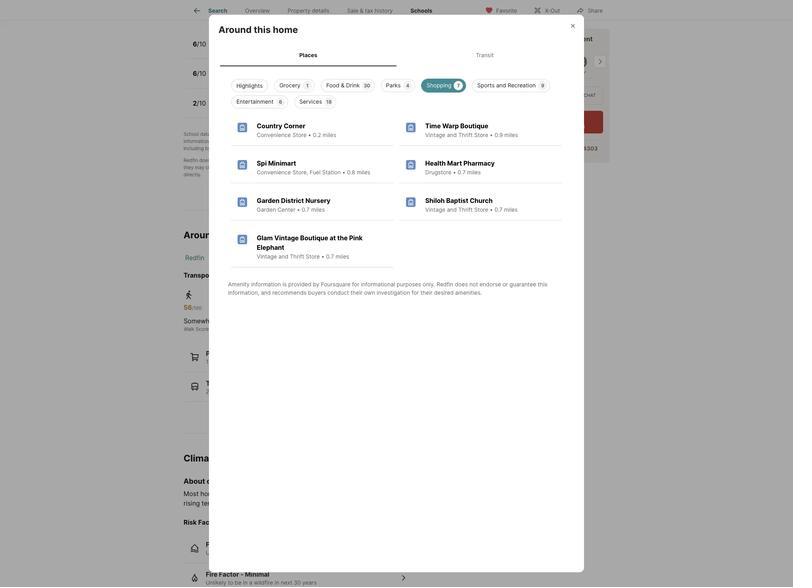 Task type: vqa. For each thing, say whether or not it's contained in the screenshot.


Task type: describe. For each thing, give the bounding box(es) containing it.
next available: today at 12:00 pm button
[[492, 111, 604, 134]]

0 vertical spatial guarantee
[[246, 158, 269, 164]]

sports
[[478, 82, 495, 89]]

the inside glam vintage boutique at the pink elephant vintage and thrift store • 0.7 miles
[[338, 234, 348, 242]]

share
[[588, 7, 603, 14]]

school data is provided by greatschools
[[184, 131, 275, 137]]

most
[[184, 490, 199, 498]]

around inside dialog
[[219, 24, 252, 35]]

miles inside glam vintage boutique at the pink elephant vintage and thrift store • 0.7 miles
[[336, 253, 349, 260]]

senior
[[246, 96, 266, 104]]

corner
[[284, 122, 306, 130]]

serves inside "mckinley senior high school public, 9-12 • serves this home • 0.9mi"
[[252, 105, 271, 111]]

available:
[[522, 124, 543, 130]]

district
[[281, 197, 304, 205]]

the inside first step, and conduct their own investigation to determine their desired schools or school districts, including by contacting and visiting the schools themselves.
[[265, 146, 272, 152]]

6 for 6 /10 public, prek-5 • serves this home • 0.8mi
[[193, 40, 197, 48]]

1 inside places 1 grocery, 26 restaurants, 4 parks
[[206, 359, 209, 365]]

0 horizontal spatial not
[[212, 158, 219, 164]]

this inside glasgow middle school public, 6-8 • serves this home • 2.2mi
[[270, 75, 279, 82]]

a right ask
[[511, 145, 514, 152]]

70808 link
[[345, 254, 364, 262]]

store inside shiloh baptist church vintage and thrift store • 0.7 miles
[[475, 207, 489, 213]]

nursery
[[306, 197, 331, 205]]

be inside most homes have some risk of natural disasters, and may be impacted by climate change due to rising temperatures and sea levels.
[[358, 490, 366, 498]]

30 inside the flood factor - minimal unlikely to flood in next 30 years
[[269, 550, 276, 557]]

this inside amenity information is provided by foursquare for informational purposes only. redfin does not endorse or guarantee this information, and recommends buyers conduct their own investigation for their desired amenities.
[[538, 281, 548, 288]]

& for food
[[341, 82, 345, 89]]

and inside list box
[[497, 82, 506, 89]]

desired inside amenity information is provided by foursquare for informational purposes only. redfin does not endorse or guarantee this information, and recommends buyers conduct their own investigation for their desired amenities.
[[434, 290, 454, 296]]

redfin inside amenity information is provided by foursquare for informational purposes only. redfin does not endorse or guarantee this information, and recommends buyers conduct their own investigation for their desired amenities.
[[437, 281, 454, 288]]

and inside shiloh baptist church vintage and thrift store • 0.7 miles
[[447, 207, 457, 213]]

public, inside 6 /10 public, prek-5 • serves this home • 0.8mi
[[215, 45, 233, 52]]

around this home element
[[219, 15, 308, 36]]

themselves.
[[292, 146, 319, 152]]

• inside country corner convenience store • 0.2 miles
[[308, 132, 311, 139]]

places for places
[[299, 52, 318, 58]]

tax
[[365, 7, 373, 14]]

next inside the flood factor - minimal unlikely to flood in next 30 years
[[256, 550, 268, 557]]

change for due
[[430, 490, 452, 498]]

school service boundaries are intended to be used as a reference only; they may change and are not
[[184, 158, 469, 171]]

this inside 6 /10 public, prek-5 • serves this home • 0.8mi
[[278, 45, 287, 52]]

used
[[412, 158, 423, 164]]

sports and recreation
[[478, 82, 536, 89]]

0 horizontal spatial does
[[199, 158, 211, 164]]

miles inside spi minimart convenience store, fuel station • 0.8 miles
[[357, 169, 371, 176]]

transit for transit 201, 202, megabus
[[206, 380, 228, 388]]

glasgow middle school public, 6-8 • serves this home • 2.2mi
[[215, 66, 316, 82]]

and right disasters,
[[331, 490, 342, 498]]

2 garden from the top
[[257, 207, 276, 213]]

guarantee inside amenity information is provided by foursquare for informational purposes only. redfin does not endorse or guarantee this information, and recommends buyers conduct their own investigation for their desired amenities.
[[510, 281, 537, 288]]

information inside amenity information is provided by foursquare for informational purposes only. redfin does not endorse or guarantee this information, and recommends buyers conduct their own investigation for their desired amenities.
[[251, 281, 281, 288]]

endorse inside amenity information is provided by foursquare for informational purposes only. redfin does not endorse or guarantee this information, and recommends buyers conduct their own investigation for their desired amenities.
[[480, 281, 501, 288]]

26
[[233, 359, 240, 365]]

• inside "time warp boutique vintage and thrift store • 0.9 miles"
[[490, 132, 493, 139]]

30 inside fire factor - minimal unlikely to be in a wildfire in next 30 years
[[294, 580, 301, 586]]

overview tab
[[236, 1, 279, 20]]

to inside first step, and conduct their own investigation to determine their desired schools or school districts, including by contacting and visiting the schools themselves.
[[352, 139, 357, 144]]

does inside amenity information is provided by foursquare for informational purposes only. redfin does not endorse or guarantee this information, and recommends buyers conduct their own investigation for their desired amenities.
[[455, 281, 468, 288]]

by inside amenity information is provided by foursquare for informational purposes only. redfin does not endorse or guarantee this information, and recommends buyers conduct their own investigation for their desired amenities.
[[313, 281, 320, 288]]

miles inside garden district nursery garden center • 0.7 miles
[[311, 207, 325, 213]]

foursquare
[[321, 281, 351, 288]]

to inside the flood factor - minimal unlikely to flood in next 30 years
[[228, 550, 233, 557]]

risk
[[257, 490, 267, 498]]

glasgow
[[215, 66, 242, 74]]

their up themselves.
[[300, 139, 310, 144]]

(225) 240-4303 link
[[553, 145, 598, 152]]

4 inside places 1 grocery, 26 restaurants, 4 parks
[[275, 359, 278, 365]]

2 /10
[[193, 99, 206, 107]]

tour for tour with a redfin premier agent
[[492, 35, 506, 43]]

out
[[551, 7, 560, 14]]

pm
[[578, 124, 585, 130]]

• inside garden district nursery garden center • 0.7 miles
[[297, 207, 300, 213]]

their right the determine at the left top of page
[[383, 139, 393, 144]]

0.2
[[313, 132, 321, 139]]

1 horizontal spatial schools
[[412, 139, 430, 144]]

flood
[[235, 550, 248, 557]]

most homes have some risk of natural disasters, and may be impacted by climate change due to rising temperatures and sea levels.
[[184, 490, 473, 508]]

boundaries
[[343, 158, 368, 164]]

data
[[200, 131, 210, 137]]

70808
[[345, 254, 364, 262]]

1637
[[247, 272, 263, 280]]

serves inside glasgow middle school public, 6-8 • serves this home • 2.2mi
[[250, 75, 268, 82]]

a right with
[[523, 35, 526, 43]]

0 vertical spatial risks
[[220, 453, 242, 464]]

miles inside country corner convenience store • 0.2 miles
[[323, 132, 336, 139]]

home up "elephant"
[[238, 230, 263, 241]]

to
[[313, 165, 319, 171]]

east baton rouge parish link
[[258, 254, 332, 262]]

0.8mi
[[310, 45, 324, 52]]

baptist
[[446, 197, 469, 205]]

and up "contacting"
[[211, 139, 219, 144]]

minimart
[[268, 160, 296, 168]]

tour via video chat list box
[[492, 87, 604, 105]]

conduct inside first step, and conduct their own investigation to determine their desired schools or school districts, including by contacting and visiting the schools themselves.
[[280, 139, 299, 144]]

2 horizontal spatial in
[[275, 580, 279, 586]]

transit tab
[[397, 45, 573, 65]]

own inside first step, and conduct their own investigation to determine their desired schools or school districts, including by contacting and visiting the schools themselves.
[[312, 139, 321, 144]]

food
[[326, 82, 340, 89]]

climate
[[184, 453, 218, 464]]

0 horizontal spatial are
[[234, 165, 241, 171]]

a inside school service boundaries are intended to be used as a reference only; they may change and are not
[[431, 158, 434, 164]]

7
[[457, 83, 460, 89]]

home inside 6 /10 public, prek-5 • serves this home • 0.8mi
[[289, 45, 304, 52]]

health mart pharmacy drugstore • 0.7 miles
[[426, 160, 495, 176]]

0 vertical spatial for
[[352, 281, 360, 288]]

0 horizontal spatial greatschools
[[184, 12, 219, 19]]

ratings
[[220, 139, 236, 144]]

not inside amenity information is provided by foursquare for informational purposes only. redfin does not endorse or guarantee this information, and recommends buyers conduct their own investigation for their desired amenities.
[[470, 281, 478, 288]]

6-
[[234, 75, 240, 82]]

organization.
[[304, 131, 333, 137]]

disasters,
[[300, 490, 329, 498]]

time warp boutique vintage and thrift store • 0.9 miles
[[426, 122, 518, 139]]

due
[[454, 490, 465, 498]]

favorite
[[497, 7, 517, 14]]

their down informational
[[351, 290, 363, 296]]

tab list inside around this home dialog
[[219, 44, 575, 67]]

and up redfin does not endorse or guarantee this information.
[[237, 146, 246, 152]]

1 horizontal spatial for
[[412, 290, 419, 296]]

schools
[[411, 7, 433, 14]]

redfin up they
[[184, 158, 198, 164]]

redfin up transportation on the left
[[185, 254, 204, 262]]

climate inside most homes have some risk of natural disasters, and may be impacted by climate change due to rising temperatures and sea levels.
[[406, 490, 428, 498]]

vintage inside "time warp boutique vintage and thrift store • 0.9 miles"
[[426, 132, 446, 139]]

prek-
[[234, 45, 249, 52]]

• right the 5
[[254, 45, 257, 52]]

be inside the 'guaranteed to be accurate. to verify school enrollment eligibility, contact the school district directly.'
[[284, 165, 290, 171]]

school down the service
[[334, 165, 349, 171]]

home inside "mckinley senior high school public, 9-12 • serves this home • 0.9mi"
[[283, 105, 298, 111]]

and left renters
[[397, 131, 406, 137]]

and down some
[[244, 500, 255, 508]]

favorite button
[[479, 2, 524, 18]]

transportation
[[184, 272, 230, 280]]

store inside glam vintage boutique at the pink elephant vintage and thrift store • 0.7 miles
[[306, 253, 320, 260]]

property
[[288, 7, 311, 14]]

investigation inside first step, and conduct their own investigation to determine their desired schools or school districts, including by contacting and visiting the schools themselves.
[[322, 139, 351, 144]]

property details
[[288, 7, 330, 14]]

school inside glasgow middle school public, 6-8 • serves this home • 2.2mi
[[266, 66, 288, 74]]

0.7 inside glam vintage boutique at the pink elephant vintage and thrift store • 0.7 miles
[[326, 253, 334, 260]]

change for and
[[206, 165, 222, 171]]

spi
[[257, 160, 267, 168]]

details
[[312, 7, 330, 14]]

shopping
[[427, 82, 452, 89]]

highlights
[[237, 82, 263, 89]]

places tab
[[220, 45, 397, 65]]

/100
[[192, 305, 202, 311]]

public, inside "mckinley senior high school public, 9-12 • serves this home • 0.9mi"
[[215, 105, 233, 111]]

56
[[184, 304, 192, 312]]

desired inside first step, and conduct their own investigation to determine their desired schools or school districts, including by contacting and visiting the schools themselves.
[[394, 139, 411, 144]]

tour via video chat
[[548, 93, 596, 98]]

in for fire factor - minimal
[[243, 580, 248, 586]]

is for information
[[283, 281, 287, 288]]

0 horizontal spatial schools
[[273, 146, 291, 152]]

conduct inside amenity information is provided by foursquare for informational purposes only. redfin does not endorse or guarantee this information, and recommends buyers conduct their own investigation for their desired amenities.
[[328, 290, 349, 296]]

- for flood
[[246, 541, 249, 549]]

x-out
[[545, 7, 560, 14]]

at for boutique
[[330, 234, 336, 242]]

greatschools inside , a nonprofit organization. redfin recommends buyers and renters use greatschools information and ratings as a
[[434, 131, 464, 137]]

next image
[[594, 55, 607, 68]]

and down ,
[[271, 139, 279, 144]]

0 vertical spatial endorse
[[221, 158, 239, 164]]

own inside amenity information is provided by foursquare for informational purposes only. redfin does not endorse or guarantee this information, and recommends buyers conduct their own investigation for their desired amenities.
[[364, 290, 375, 296]]

/10 for 2 /10
[[197, 99, 206, 107]]

9-
[[234, 105, 240, 111]]

home inside glasgow middle school public, 6-8 • serves this home • 2.2mi
[[281, 75, 295, 82]]

vintage up "elephant"
[[274, 234, 299, 242]]

1 vertical spatial around this home
[[184, 230, 263, 241]]

guaranteed to be accurate. to verify school enrollment eligibility, contact the school district directly.
[[184, 165, 457, 178]]

list box inside around this home dialog
[[225, 76, 569, 109]]

search link
[[193, 6, 228, 16]]

• inside glam vintage boutique at the pink elephant vintage and thrift store • 0.7 miles
[[322, 253, 325, 260]]

information.
[[280, 158, 307, 164]]

0 vertical spatial climate
[[207, 477, 233, 486]]

store inside "time warp boutique vintage and thrift store • 0.9 miles"
[[475, 132, 489, 139]]

east baton rouge parish
[[258, 254, 332, 262]]

and inside amenity information is provided by foursquare for informational purposes only. redfin does not endorse or guarantee this information, and recommends buyers conduct their own investigation for their desired amenities.
[[261, 290, 271, 296]]

12:00
[[565, 124, 577, 130]]

directly.
[[184, 172, 202, 178]]

to inside the 'guaranteed to be accurate. to verify school enrollment eligibility, contact the school district directly.'
[[278, 165, 282, 171]]

years inside the flood factor - minimal unlikely to flood in next 30 years
[[278, 550, 292, 557]]

food & drink 30
[[326, 82, 370, 89]]

a right ,
[[278, 131, 280, 137]]

may inside most homes have some risk of natural disasters, and may be impacted by climate change due to rising temperatures and sea levels.
[[344, 490, 356, 498]]

/10 for 6 /10 public, prek-5 • serves this home • 0.8mi
[[197, 40, 206, 48]]

factor for risk
[[198, 519, 218, 527]]

school down reference
[[425, 165, 440, 171]]

• right 12
[[248, 105, 251, 111]]

1 vertical spatial risks
[[234, 477, 251, 486]]

not inside school service boundaries are intended to be used as a reference only; they may change and are not
[[242, 165, 249, 171]]

1 vertical spatial or
[[240, 158, 245, 164]]

(225)
[[553, 145, 568, 152]]

as inside , a nonprofit organization. redfin recommends buyers and renters use greatschools information and ratings as a
[[237, 139, 242, 144]]

premier
[[549, 35, 574, 43]]

recommends inside , a nonprofit organization. redfin recommends buyers and renters use greatschools information and ratings as a
[[350, 131, 379, 137]]

mckinley senior high school public, 9-12 • serves this home • 0.9mi
[[215, 96, 319, 111]]

their down only.
[[421, 290, 433, 296]]

amenities.
[[455, 290, 482, 296]]

boutique for vintage
[[300, 234, 328, 242]]

and inside school service boundaries are intended to be used as a reference only; they may change and are not
[[224, 165, 232, 171]]

summary
[[221, 12, 245, 19]]

chat
[[584, 93, 596, 98]]

near
[[232, 272, 246, 280]]

country
[[257, 122, 282, 130]]

video
[[570, 93, 583, 98]]

6 for 6
[[279, 99, 282, 105]]

next inside fire factor - minimal unlikely to be in a wildfire in next 30 years
[[281, 580, 292, 586]]

boutique for warp
[[461, 122, 489, 130]]

by inside most homes have some risk of natural disasters, and may be impacted by climate change due to rising temperatures and sea levels.
[[397, 490, 405, 498]]

redfin inside , a nonprofit organization. redfin recommends buyers and renters use greatschools information and ratings as a
[[334, 131, 349, 137]]

of
[[269, 490, 275, 498]]



Task type: locate. For each thing, give the bounding box(es) containing it.
amenity information is provided by foursquare for informational purposes only. redfin does not endorse or guarantee this information, and recommends buyers conduct their own investigation for their desired amenities.
[[228, 281, 548, 296]]

1 vertical spatial years
[[303, 580, 317, 586]]

investigation
[[322, 139, 351, 144], [377, 290, 410, 296]]

home up grocery
[[281, 75, 295, 82]]

x-
[[545, 7, 551, 14]]

unlikely
[[206, 550, 227, 557], [206, 580, 227, 586]]

1 vertical spatial convenience
[[257, 169, 291, 176]]

store
[[293, 132, 307, 139], [475, 132, 489, 139], [475, 207, 489, 213], [306, 253, 320, 260]]

and down "elephant"
[[279, 253, 289, 260]]

church
[[470, 197, 493, 205]]

0 vertical spatial may
[[195, 165, 204, 171]]

6 up 6 /10
[[193, 40, 197, 48]]

tab list containing places
[[219, 44, 575, 67]]

2 vertical spatial 6
[[279, 99, 282, 105]]

risks up some
[[234, 477, 251, 486]]

1 horizontal spatial at
[[559, 124, 563, 130]]

& for sale
[[360, 7, 364, 14]]

are down redfin does not endorse or guarantee this information.
[[234, 165, 241, 171]]

30 inside food & drink 30
[[364, 83, 370, 89]]

1 vertical spatial tour
[[548, 93, 560, 98]]

0 vertical spatial tour
[[492, 35, 506, 43]]

somewhat walkable walk score ®
[[184, 317, 244, 332]]

at for today
[[559, 124, 563, 130]]

places up grocery,
[[206, 350, 227, 358]]

1 convenience from the top
[[257, 132, 291, 139]]

buyers inside , a nonprofit organization. redfin recommends buyers and renters use greatschools information and ratings as a
[[381, 131, 396, 137]]

- up flood
[[246, 541, 249, 549]]

to inside fire factor - minimal unlikely to be in a wildfire in next 30 years
[[228, 580, 233, 586]]

1 horizontal spatial transit
[[476, 52, 494, 58]]

0 vertical spatial provided
[[217, 131, 237, 137]]

school down grocery
[[283, 96, 305, 104]]

1 vertical spatial does
[[455, 281, 468, 288]]

2 vertical spatial serves
[[252, 105, 271, 111]]

1 vertical spatial desired
[[434, 290, 454, 296]]

miles inside "time warp boutique vintage and thrift store • 0.9 miles"
[[505, 132, 518, 139]]

0 horizontal spatial or
[[240, 158, 245, 164]]

list box containing grocery
[[225, 76, 569, 109]]

unlikely down fire on the bottom of the page
[[206, 580, 227, 586]]

0 horizontal spatial conduct
[[280, 139, 299, 144]]

0 vertical spatial /10
[[197, 40, 206, 48]]

thrift for boutique
[[459, 132, 473, 139]]

may inside school service boundaries are intended to be used as a reference only; they may change and are not
[[195, 165, 204, 171]]

/10 for 6 /10
[[197, 70, 206, 78]]

in left "wildfire"
[[243, 580, 248, 586]]

- for fire
[[241, 571, 244, 579]]

vintage down shiloh
[[426, 207, 446, 213]]

greatschools up step,
[[245, 131, 275, 137]]

• inside spi minimart convenience store, fuel station • 0.8 miles
[[343, 169, 346, 176]]

redfin up first step, and conduct their own investigation to determine their desired schools or school districts, including by contacting and visiting the schools themselves.
[[334, 131, 349, 137]]

0 vertical spatial 30
[[364, 83, 370, 89]]

0 vertical spatial public,
[[215, 45, 233, 52]]

this inside "mckinley senior high school public, 9-12 • serves this home • 0.9mi"
[[272, 105, 282, 111]]

0 horizontal spatial around
[[184, 230, 217, 241]]

to left "wildfire"
[[228, 580, 233, 586]]

1 vertical spatial serves
[[250, 75, 268, 82]]

the down used
[[416, 165, 424, 171]]

0 vertical spatial transit
[[476, 52, 494, 58]]

0 vertical spatial around
[[219, 24, 252, 35]]

change
[[206, 165, 222, 171], [430, 490, 452, 498]]

miles
[[323, 132, 336, 139], [505, 132, 518, 139], [357, 169, 371, 176], [467, 169, 481, 176], [311, 207, 325, 213], [504, 207, 518, 213], [336, 253, 349, 260]]

be down information.
[[284, 165, 290, 171]]

factor for fire
[[219, 571, 239, 579]]

vintage inside shiloh baptist church vintage and thrift store • 0.7 miles
[[426, 207, 446, 213]]

services
[[300, 98, 322, 105]]

for down purposes at the top right
[[412, 290, 419, 296]]

schools tab
[[402, 1, 441, 20]]

2 unlikely from the top
[[206, 580, 227, 586]]

1 vertical spatial change
[[430, 490, 452, 498]]

& inside around this home dialog
[[341, 82, 345, 89]]

rising
[[184, 500, 200, 508]]

transit inside "tab"
[[476, 52, 494, 58]]

30 right "wildfire"
[[294, 580, 301, 586]]

convenience
[[257, 132, 291, 139], [257, 169, 291, 176]]

risk factor
[[184, 519, 218, 527]]

1 inside list box
[[306, 83, 309, 89]]

0 horizontal spatial recommends
[[273, 290, 307, 296]]

have
[[222, 490, 237, 498]]

0.7 inside garden district nursery garden center • 0.7 miles
[[302, 207, 310, 213]]

thrift inside glam vintage boutique at the pink elephant vintage and thrift store • 0.7 miles
[[290, 253, 304, 260]]

around this home dialog
[[209, 15, 584, 573]]

0 horizontal spatial in
[[243, 580, 248, 586]]

0 horizontal spatial provided
[[217, 131, 237, 137]]

only.
[[423, 281, 435, 288]]

1 horizontal spatial may
[[344, 490, 356, 498]]

unlikely for fire
[[206, 580, 227, 586]]

1 horizontal spatial buyers
[[381, 131, 396, 137]]

29
[[570, 53, 588, 71]]

transit inside transit 201, 202, megabus
[[206, 380, 228, 388]]

first step, and conduct their own investigation to determine their desired schools or school districts, including by contacting and visiting the schools themselves.
[[184, 139, 472, 152]]

1 horizontal spatial conduct
[[328, 290, 349, 296]]

0 horizontal spatial 4
[[275, 359, 278, 365]]

conduct down foursquare
[[328, 290, 349, 296]]

today
[[544, 124, 558, 130]]

school inside "mckinley senior high school public, 9-12 • serves this home • 0.9mi"
[[283, 96, 305, 104]]

at inside button
[[559, 124, 563, 130]]

-
[[246, 541, 249, 549], [241, 571, 244, 579]]

middle
[[244, 66, 265, 74]]

1 /10 from the top
[[197, 40, 206, 48]]

1 vertical spatial as
[[424, 158, 429, 164]]

boutique up districts,
[[461, 122, 489, 130]]

- down flood
[[241, 571, 244, 579]]

1 left grocery,
[[206, 359, 209, 365]]

0 vertical spatial conduct
[[280, 139, 299, 144]]

years
[[278, 550, 292, 557], [303, 580, 317, 586]]

0 vertical spatial 1
[[306, 83, 309, 89]]

1 public, from the top
[[215, 45, 233, 52]]

1 vertical spatial transit
[[206, 380, 228, 388]]

& left tax
[[360, 7, 364, 14]]

unlikely for flood
[[206, 550, 227, 557]]

(225) 240-4303
[[553, 145, 598, 152]]

risks up about climate risks at left bottom
[[220, 453, 242, 464]]

3 public, from the top
[[215, 105, 233, 111]]

to left the determine at the left top of page
[[352, 139, 357, 144]]

redfin right with
[[528, 35, 548, 43]]

2 public, from the top
[[215, 75, 233, 82]]

around this home inside dialog
[[219, 24, 298, 35]]

recommends down lakeshore at the top left
[[273, 290, 307, 296]]

1 down 2.2mi
[[306, 83, 309, 89]]

1 vertical spatial -
[[241, 571, 244, 579]]

6 inside list box
[[279, 99, 282, 105]]

1 vertical spatial places
[[206, 350, 227, 358]]

ask
[[500, 145, 510, 152]]

None button
[[497, 45, 529, 79], [532, 45, 564, 78], [567, 45, 599, 78], [497, 45, 529, 79], [532, 45, 564, 78], [567, 45, 599, 78]]

and
[[497, 82, 506, 89], [397, 131, 406, 137], [447, 132, 457, 139], [211, 139, 219, 144], [271, 139, 279, 144], [237, 146, 246, 152], [224, 165, 232, 171], [447, 207, 457, 213], [279, 253, 289, 260], [261, 290, 271, 296], [331, 490, 342, 498], [244, 500, 255, 508]]

only;
[[458, 158, 469, 164]]

is down lakeshore at the top left
[[283, 281, 287, 288]]

0 horizontal spatial next
[[256, 550, 268, 557]]

not down "contacting"
[[212, 158, 219, 164]]

1 horizontal spatial recommends
[[350, 131, 379, 137]]

as inside school service boundaries are intended to be used as a reference only; they may change and are not
[[424, 158, 429, 164]]

• left 0.9 at the right
[[490, 132, 493, 139]]

public, inside glasgow middle school public, 6-8 • serves this home • 2.2mi
[[215, 75, 233, 82]]

provided for information
[[288, 281, 312, 288]]

0 horizontal spatial guarantee
[[246, 158, 269, 164]]

1 horizontal spatial or
[[431, 139, 436, 144]]

1 vertical spatial 30
[[269, 550, 276, 557]]

and down warp
[[447, 132, 457, 139]]

schools
[[412, 139, 430, 144], [273, 146, 291, 152]]

6 for 6 /10
[[193, 70, 197, 78]]

buyers down dr
[[308, 290, 326, 296]]

country corner convenience store • 0.2 miles
[[257, 122, 336, 139]]

8
[[240, 75, 244, 82]]

6 up 2
[[193, 70, 197, 78]]

factor for flood
[[225, 541, 245, 549]]

climate up the homes
[[207, 477, 233, 486]]

2.2mi
[[302, 75, 316, 82]]

0 vertical spatial &
[[360, 7, 364, 14]]

the left pink
[[338, 234, 348, 242]]

search
[[208, 7, 228, 14]]

change inside school service boundaries are intended to be used as a reference only; they may change and are not
[[206, 165, 222, 171]]

share button
[[570, 2, 610, 18]]

the down step,
[[265, 146, 272, 152]]

• down church
[[490, 207, 493, 213]]

and inside "time warp boutique vintage and thrift store • 0.9 miles"
[[447, 132, 457, 139]]

1 garden from the top
[[257, 197, 280, 205]]

at left 12:00 on the right top
[[559, 124, 563, 130]]

home inside around this home element
[[273, 24, 298, 35]]

• inside shiloh baptist church vintage and thrift store • 0.7 miles
[[490, 207, 493, 213]]

public,
[[215, 45, 233, 52], [215, 75, 233, 82], [215, 105, 233, 111]]

tour left with
[[492, 35, 506, 43]]

& right food
[[341, 82, 345, 89]]

&
[[360, 7, 364, 14], [341, 82, 345, 89]]

and right sports
[[497, 82, 506, 89]]

1 vertical spatial may
[[344, 490, 356, 498]]

1 vertical spatial 1
[[206, 359, 209, 365]]

serves down senior
[[252, 105, 271, 111]]

public, down the glasgow
[[215, 75, 233, 82]]

sunday
[[570, 70, 586, 75]]

boutique
[[461, 122, 489, 130], [300, 234, 328, 242]]

greatschools down warp
[[434, 131, 464, 137]]

buyers inside amenity information is provided by foursquare for informational purposes only. redfin does not endorse or guarantee this information, and recommends buyers conduct their own investigation for their desired amenities.
[[308, 290, 326, 296]]

shiloh baptist church vintage and thrift store • 0.7 miles
[[426, 197, 518, 213]]

or inside amenity information is provided by foursquare for informational purposes only. redfin does not endorse or guarantee this information, and recommends buyers conduct their own investigation for their desired amenities.
[[503, 281, 508, 288]]

climate risks
[[184, 453, 242, 464]]

4303
[[583, 145, 598, 152]]

center
[[278, 207, 296, 213]]

convenience for country
[[257, 132, 291, 139]]

store inside country corner convenience store • 0.2 miles
[[293, 132, 307, 139]]

serves inside 6 /10 public, prek-5 • serves this home • 0.8mi
[[258, 45, 276, 52]]

0 vertical spatial are
[[369, 158, 376, 164]]

mckinley
[[215, 96, 244, 104]]

0 horizontal spatial transit
[[206, 380, 228, 388]]

option
[[492, 87, 542, 105]]

at up 'parish'
[[330, 234, 336, 242]]

next right "wildfire"
[[281, 580, 292, 586]]

endorse
[[221, 158, 239, 164], [480, 281, 501, 288]]

some
[[239, 490, 255, 498]]

,
[[275, 131, 276, 137]]

• right '8'
[[245, 75, 248, 82]]

6 inside 6 /10 public, prek-5 • serves this home • 0.8mi
[[193, 40, 197, 48]]

thrift for church
[[459, 207, 473, 213]]

1 horizontal spatial places
[[299, 52, 318, 58]]

grocery,
[[210, 359, 232, 365]]

1 vertical spatial 4
[[275, 359, 278, 365]]

1 horizontal spatial years
[[303, 580, 317, 586]]

tour for tour via video chat
[[548, 93, 560, 98]]

• inside the health mart pharmacy drugstore • 0.7 miles
[[453, 169, 456, 176]]

1 vertical spatial &
[[341, 82, 345, 89]]

home up corner
[[283, 105, 298, 111]]

minimal for fire factor - minimal
[[245, 571, 270, 579]]

around this home
[[219, 24, 298, 35], [184, 230, 263, 241]]

0.8
[[347, 169, 355, 176]]

next available: today at 12:00 pm
[[510, 124, 585, 130]]

miles inside the health mart pharmacy drugstore • 0.7 miles
[[467, 169, 481, 176]]

• left 0.8mi
[[305, 45, 308, 52]]

to down information.
[[278, 165, 282, 171]]

0 vertical spatial -
[[246, 541, 249, 549]]

greatschools summary rating
[[184, 12, 264, 19]]

0 horizontal spatial desired
[[394, 139, 411, 144]]

serves right the 5
[[258, 45, 276, 52]]

and down e
[[261, 290, 271, 296]]

• left 0.9mi
[[300, 105, 303, 111]]

garden left center
[[257, 207, 276, 213]]

1 horizontal spatial in
[[250, 550, 255, 557]]

in for flood factor - minimal
[[250, 550, 255, 557]]

0 vertical spatial boutique
[[461, 122, 489, 130]]

convenience for spi
[[257, 169, 291, 176]]

• left 0.8
[[343, 169, 346, 176]]

4 inside around this home dialog
[[406, 83, 410, 89]]

0 vertical spatial around this home
[[219, 24, 298, 35]]

• left 2.2mi
[[297, 75, 300, 82]]

0.9mi
[[304, 105, 319, 111]]

places 1 grocery, 26 restaurants, 4 parks
[[206, 350, 294, 365]]

places for places 1 grocery, 26 restaurants, 4 parks
[[206, 350, 227, 358]]

6 /10
[[193, 70, 206, 78]]

and inside glam vintage boutique at the pink elephant vintage and thrift store • 0.7 miles
[[279, 253, 289, 260]]

0 vertical spatial recommends
[[350, 131, 379, 137]]

tab list
[[184, 0, 448, 20], [219, 44, 575, 67]]

1 horizontal spatial provided
[[288, 281, 312, 288]]

minimal inside fire factor - minimal unlikely to be in a wildfire in next 30 years
[[245, 571, 270, 579]]

2 /10 from the top
[[197, 70, 206, 78]]

1 vertical spatial guarantee
[[510, 281, 537, 288]]

0 vertical spatial desired
[[394, 139, 411, 144]]

• down "district" on the left of the page
[[297, 207, 300, 213]]

3 /10 from the top
[[197, 99, 206, 107]]

1 vertical spatial public,
[[215, 75, 233, 82]]

around this home down rating
[[219, 24, 298, 35]]

information,
[[228, 290, 260, 296]]

score
[[196, 326, 209, 332]]

0 vertical spatial garden
[[257, 197, 280, 205]]

minimal up "wildfire"
[[245, 571, 270, 579]]

1 horizontal spatial are
[[369, 158, 376, 164]]

/10 up 6 /10
[[197, 40, 206, 48]]

redfin right only.
[[437, 281, 454, 288]]

factor inside fire factor - minimal unlikely to be in a wildfire in next 30 years
[[219, 571, 239, 579]]

transit for transit
[[476, 52, 494, 58]]

property details tab
[[279, 1, 338, 20]]

change inside most homes have some risk of natural disasters, and may be impacted by climate change due to rising temperatures and sea levels.
[[430, 490, 452, 498]]

next
[[510, 124, 521, 130]]

school down warp
[[437, 139, 452, 144]]

elephant
[[257, 244, 285, 252]]

1 horizontal spatial as
[[424, 158, 429, 164]]

agent
[[575, 35, 593, 43]]

2 vertical spatial or
[[503, 281, 508, 288]]

the
[[265, 146, 272, 152], [416, 165, 424, 171], [338, 234, 348, 242]]

school inside first step, and conduct their own investigation to determine their desired schools or school districts, including by contacting and visiting the schools themselves.
[[437, 139, 452, 144]]

0 vertical spatial buyers
[[381, 131, 396, 137]]

to inside school service boundaries are intended to be used as a reference only; they may change and are not
[[399, 158, 404, 164]]

1 horizontal spatial change
[[430, 490, 452, 498]]

are
[[369, 158, 376, 164], [234, 165, 241, 171]]

1 vertical spatial are
[[234, 165, 241, 171]]

1 vertical spatial factor
[[225, 541, 245, 549]]

0 horizontal spatial information
[[184, 139, 209, 144]]

0 horizontal spatial boutique
[[300, 234, 328, 242]]

be left the 'impacted'
[[358, 490, 366, 498]]

1 horizontal spatial information
[[251, 281, 281, 288]]

school
[[266, 66, 288, 74], [283, 96, 305, 104], [184, 131, 199, 137], [308, 158, 324, 164]]

in right flood
[[250, 550, 255, 557]]

be inside fire factor - minimal unlikely to be in a wildfire in next 30 years
[[235, 580, 242, 586]]

years inside fire factor - minimal unlikely to be in a wildfire in next 30 years
[[303, 580, 317, 586]]

a inside fire factor - minimal unlikely to be in a wildfire in next 30 years
[[249, 580, 253, 586]]

0 horizontal spatial may
[[195, 165, 204, 171]]

1 horizontal spatial does
[[455, 281, 468, 288]]

1 horizontal spatial is
[[283, 281, 287, 288]]

2
[[193, 99, 197, 107]]

2 vertical spatial /10
[[197, 99, 206, 107]]

transit up sports
[[476, 52, 494, 58]]

minimal inside the flood factor - minimal unlikely to flood in next 30 years
[[251, 541, 275, 549]]

convenience inside country corner convenience store • 0.2 miles
[[257, 132, 291, 139]]

1 horizontal spatial greatschools
[[245, 131, 275, 137]]

sale & tax history tab
[[338, 1, 402, 20]]

and down baptist
[[447, 207, 457, 213]]

a left "wildfire"
[[249, 580, 253, 586]]

transit up the 201,
[[206, 380, 228, 388]]

tour
[[492, 35, 506, 43], [548, 93, 560, 98]]

1 vertical spatial tab list
[[219, 44, 575, 67]]

list box
[[225, 76, 569, 109]]

factor inside the flood factor - minimal unlikely to flood in next 30 years
[[225, 541, 245, 549]]

0 horizontal spatial endorse
[[221, 158, 239, 164]]

tour left via
[[548, 93, 560, 98]]

drugstore
[[426, 169, 452, 176]]

to left flood
[[228, 550, 233, 557]]

reference
[[435, 158, 456, 164]]

2 horizontal spatial the
[[416, 165, 424, 171]]

1 unlikely from the top
[[206, 550, 227, 557]]

0 horizontal spatial the
[[265, 146, 272, 152]]

a left first
[[244, 139, 246, 144]]

tour inside list box
[[548, 93, 560, 98]]

0 vertical spatial not
[[212, 158, 219, 164]]

to inside most homes have some risk of natural disasters, and may be impacted by climate change due to rising temperatures and sea levels.
[[467, 490, 473, 498]]

school left data at the top left
[[184, 131, 199, 137]]

0 vertical spatial is
[[212, 131, 215, 137]]

endorse down "contacting"
[[221, 158, 239, 164]]

levels.
[[269, 500, 288, 508]]

0 vertical spatial convenience
[[257, 132, 291, 139]]

the inside the 'guaranteed to be accurate. to verify school enrollment eligibility, contact the school district directly.'
[[416, 165, 424, 171]]

- inside fire factor - minimal unlikely to be in a wildfire in next 30 years
[[241, 571, 244, 579]]

endorse up amenities.
[[480, 281, 501, 288]]

• down the mart
[[453, 169, 456, 176]]

0 vertical spatial unlikely
[[206, 550, 227, 557]]

1 vertical spatial own
[[364, 290, 375, 296]]

0.7 inside the health mart pharmacy drugstore • 0.7 miles
[[458, 169, 466, 176]]

baton
[[273, 254, 291, 262]]

®
[[209, 326, 212, 332]]

homes
[[201, 490, 221, 498]]

ask a question
[[500, 145, 540, 152]]

information inside , a nonprofit organization. redfin recommends buyers and renters use greatschools information and ratings as a
[[184, 139, 209, 144]]

and down redfin does not endorse or guarantee this information.
[[224, 165, 232, 171]]

unlikely inside the flood factor - minimal unlikely to flood in next 30 years
[[206, 550, 227, 557]]

health
[[426, 160, 446, 168]]

question
[[516, 145, 540, 152]]

not down redfin does not endorse or guarantee this information.
[[242, 165, 249, 171]]

serves down middle
[[250, 75, 268, 82]]

0 vertical spatial does
[[199, 158, 211, 164]]

provided for data
[[217, 131, 237, 137]]

4
[[406, 83, 410, 89], [275, 359, 278, 365]]

1 vertical spatial minimal
[[245, 571, 270, 579]]

or inside first step, and conduct their own investigation to determine their desired schools or school districts, including by contacting and visiting the schools themselves.
[[431, 139, 436, 144]]

unlikely down "flood"
[[206, 550, 227, 557]]

1 vertical spatial 6
[[193, 70, 197, 78]]

minimal for flood factor - minimal
[[251, 541, 275, 549]]

fire
[[206, 571, 218, 579]]

accurate.
[[291, 165, 312, 171]]

is for data
[[212, 131, 215, 137]]

2 convenience from the top
[[257, 169, 291, 176]]

0 horizontal spatial 1
[[206, 359, 209, 365]]

around this home up redfin link
[[184, 230, 263, 241]]

conduct down nonprofit
[[280, 139, 299, 144]]

fire factor - minimal unlikely to be in a wildfire in next 30 years
[[206, 571, 317, 586]]

home
[[273, 24, 298, 35], [289, 45, 304, 52], [281, 75, 295, 82], [283, 105, 298, 111], [238, 230, 263, 241]]

1 vertical spatial at
[[330, 234, 336, 242]]

convenience down country
[[257, 132, 291, 139]]

greatschools left summary
[[184, 12, 219, 19]]

1 vertical spatial endorse
[[480, 281, 501, 288]]

vintage down "elephant"
[[257, 253, 277, 260]]

home down property
[[273, 24, 298, 35]]

boutique inside "time warp boutique vintage and thrift store • 0.9 miles"
[[461, 122, 489, 130]]

for right foursquare
[[352, 281, 360, 288]]

glam
[[257, 234, 273, 242]]

1 vertical spatial garden
[[257, 207, 276, 213]]

1 vertical spatial the
[[416, 165, 424, 171]]

their
[[300, 139, 310, 144], [383, 139, 393, 144], [351, 290, 363, 296], [421, 290, 433, 296]]

& inside tab
[[360, 7, 364, 14]]

by inside first step, and conduct their own investigation to determine their desired schools or school districts, including by contacting and visiting the schools themselves.
[[205, 146, 211, 152]]

tab list containing search
[[184, 0, 448, 20]]

informational
[[361, 281, 395, 288]]

desired down renters
[[394, 139, 411, 144]]

greatschools summary rating link
[[184, 12, 264, 19]]

/10 inside 6 /10 public, prek-5 • serves this home • 0.8mi
[[197, 40, 206, 48]]

1 vertical spatial schools
[[273, 146, 291, 152]]

investigation inside amenity information is provided by foursquare for informational purposes only. redfin does not endorse or guarantee this information, and recommends buyers conduct their own investigation for their desired amenities.
[[377, 290, 410, 296]]

be inside school service boundaries are intended to be used as a reference only; they may change and are not
[[405, 158, 411, 164]]

1 horizontal spatial tour
[[548, 93, 560, 98]]

are up enrollment
[[369, 158, 376, 164]]

rouge
[[292, 254, 311, 262]]

contact
[[398, 165, 415, 171]]

provided up ratings
[[217, 131, 237, 137]]

they
[[184, 165, 194, 171]]

0 vertical spatial own
[[312, 139, 321, 144]]



